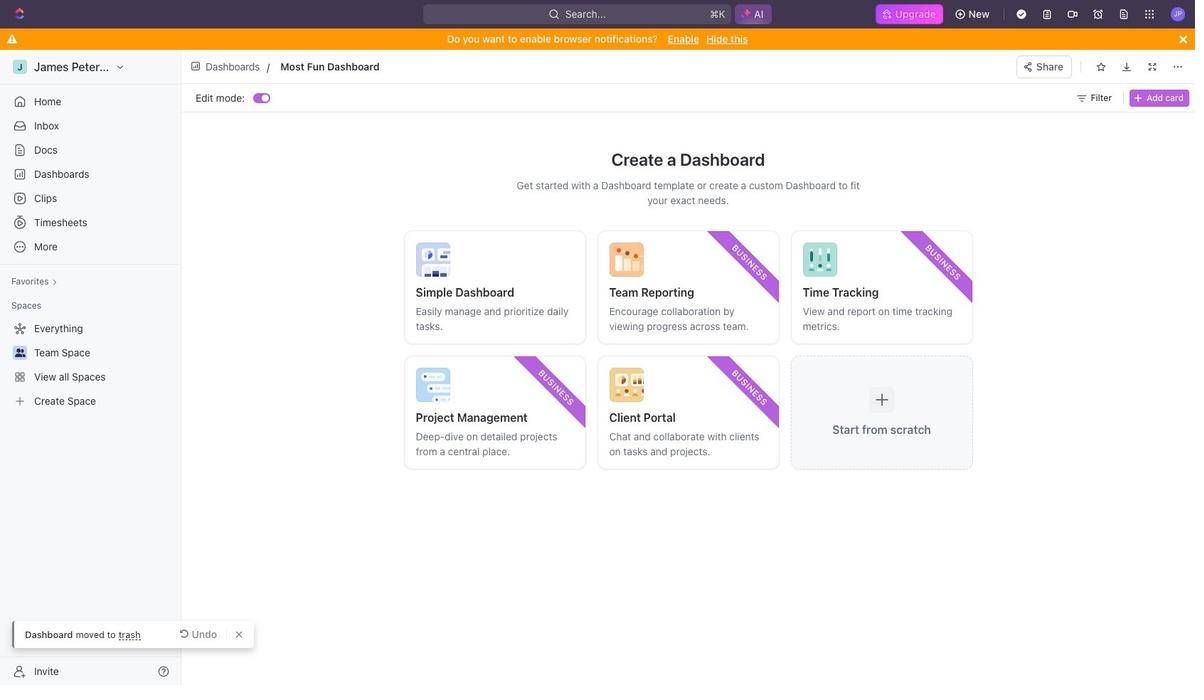 Task type: describe. For each thing, give the bounding box(es) containing it.
simple dashboard image
[[416, 243, 450, 277]]

project management image
[[416, 368, 450, 402]]

james peterson's workspace, , element
[[13, 60, 27, 74]]



Task type: locate. For each thing, give the bounding box(es) containing it.
tree inside sidebar navigation
[[6, 317, 175, 413]]

time tracking image
[[803, 243, 837, 277]]

user group image
[[15, 349, 25, 357]]

sidebar navigation
[[0, 50, 184, 685]]

client portal image
[[610, 368, 644, 402]]

team reporting image
[[610, 243, 644, 277]]

tree
[[6, 317, 175, 413]]

None text field
[[281, 58, 591, 75]]



Task type: vqa. For each thing, say whether or not it's contained in the screenshot.
spaces
no



